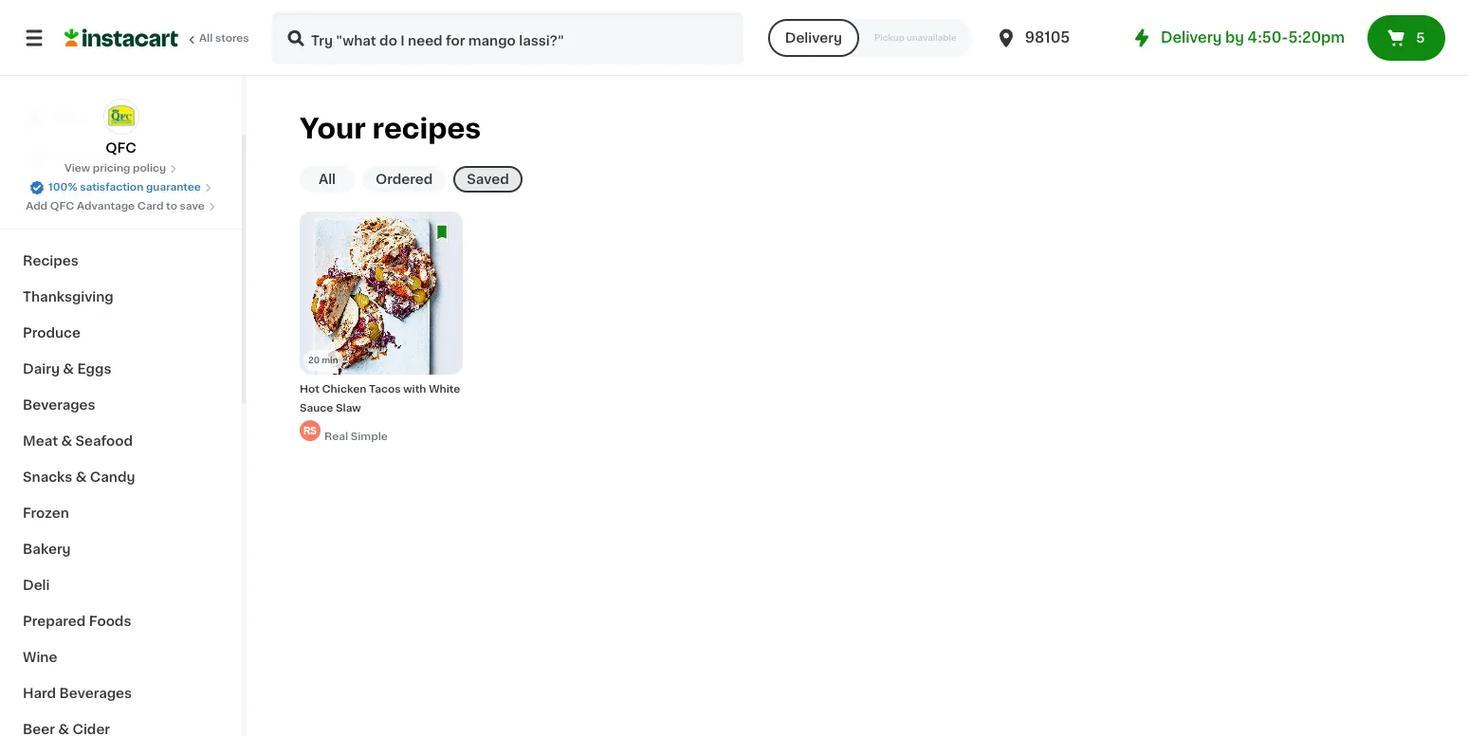 Task type: locate. For each thing, give the bounding box(es) containing it.
all left stores
[[199, 33, 213, 44]]

recipes
[[23, 254, 78, 267]]

hot chicken tacos with white sauce slaw
[[300, 385, 460, 414]]

qfc logo image
[[103, 99, 139, 135]]

Search field
[[273, 13, 742, 63]]

your recipes
[[300, 115, 481, 142]]

qfc link
[[103, 99, 139, 157]]

0 vertical spatial &
[[63, 362, 74, 376]]

deli link
[[11, 567, 230, 603]]

0 vertical spatial qfc
[[106, 141, 136, 155]]

dairy & eggs
[[23, 362, 111, 376]]

bakery link
[[11, 531, 230, 567]]

view pricing policy
[[64, 163, 166, 174]]

add qfc advantage card to save
[[26, 201, 205, 212]]

guarantee
[[146, 182, 201, 193]]

delivery
[[1161, 30, 1222, 45], [785, 31, 842, 45]]

20 min
[[308, 356, 338, 365]]

1 vertical spatial &
[[61, 434, 72, 448]]

qfc
[[106, 141, 136, 155], [50, 201, 74, 212]]

1 vertical spatial all
[[319, 173, 336, 186]]

hard
[[23, 687, 56, 700]]

0 horizontal spatial qfc
[[50, 201, 74, 212]]

None search field
[[271, 11, 743, 64]]

0 horizontal spatial all
[[199, 33, 213, 44]]

bakery
[[23, 543, 71, 556]]

all stores
[[199, 33, 249, 44]]

all stores link
[[64, 11, 250, 64]]

ordered
[[376, 173, 433, 186]]

hard beverages link
[[11, 675, 230, 711]]

qfc down lists
[[50, 201, 74, 212]]

5
[[1416, 31, 1425, 45]]

sauce
[[300, 404, 333, 414]]

recipes
[[372, 115, 481, 142]]

buy it again link
[[11, 137, 230, 175]]

all
[[199, 33, 213, 44], [319, 173, 336, 186]]

5:20pm
[[1289, 30, 1345, 45]]

2 vertical spatial &
[[76, 470, 87, 484]]

view pricing policy link
[[64, 161, 177, 176]]

98105 button
[[995, 11, 1109, 64]]

beverages down "dairy & eggs"
[[23, 398, 95, 412]]

lists
[[53, 187, 86, 200]]

qfc up view pricing policy link
[[106, 141, 136, 155]]

0 horizontal spatial delivery
[[785, 31, 842, 45]]

saved
[[467, 173, 509, 186]]

& right meat at left
[[61, 434, 72, 448]]

all inside filters 'option group'
[[319, 173, 336, 186]]

20
[[308, 356, 320, 365]]

recipes link
[[11, 243, 230, 279]]

stores
[[215, 33, 249, 44]]

again
[[96, 149, 133, 162]]

delivery by 4:50-5:20pm
[[1161, 30, 1345, 45]]

&
[[63, 362, 74, 376], [61, 434, 72, 448], [76, 470, 87, 484]]

delivery for delivery
[[785, 31, 842, 45]]

& left the candy
[[76, 470, 87, 484]]

1 horizontal spatial all
[[319, 173, 336, 186]]

& for meat
[[61, 434, 72, 448]]

beverages link
[[11, 387, 230, 423]]

4:50-
[[1248, 30, 1289, 45]]

delivery for delivery by 4:50-5:20pm
[[1161, 30, 1222, 45]]

real
[[324, 432, 348, 442]]

delivery button
[[768, 19, 859, 57]]

tacos
[[369, 385, 401, 395]]

0 vertical spatial beverages
[[23, 398, 95, 412]]

shop
[[53, 111, 89, 124]]

0 vertical spatial all
[[199, 33, 213, 44]]

to
[[166, 201, 177, 212]]

& left eggs
[[63, 362, 74, 376]]

beverages down wine link
[[59, 687, 132, 700]]

all for all stores
[[199, 33, 213, 44]]

dairy
[[23, 362, 60, 376]]

all down your
[[319, 173, 336, 186]]

thanksgiving link
[[11, 279, 230, 315]]

snacks
[[23, 470, 72, 484]]

add
[[26, 201, 48, 212]]

& for dairy
[[63, 362, 74, 376]]

foods
[[89, 615, 131, 628]]

1 vertical spatial beverages
[[59, 687, 132, 700]]

5 button
[[1368, 15, 1446, 61]]

delivery inside button
[[785, 31, 842, 45]]

1 vertical spatial qfc
[[50, 201, 74, 212]]

satisfaction
[[80, 182, 143, 193]]

delivery by 4:50-5:20pm link
[[1131, 27, 1345, 49]]

pricing
[[93, 163, 130, 174]]

hot
[[300, 385, 320, 395]]

1 horizontal spatial delivery
[[1161, 30, 1222, 45]]

beverages
[[23, 398, 95, 412], [59, 687, 132, 700]]

frozen
[[23, 507, 69, 520]]



Task type: describe. For each thing, give the bounding box(es) containing it.
instacart logo image
[[64, 27, 178, 49]]

prepared
[[23, 615, 86, 628]]

meat & seafood
[[23, 434, 133, 448]]

it
[[83, 149, 93, 162]]

eggs
[[77, 362, 111, 376]]

dairy & eggs link
[[11, 351, 230, 387]]

produce
[[23, 326, 81, 340]]

buy
[[53, 149, 80, 162]]

meat
[[23, 434, 58, 448]]

98105
[[1025, 30, 1070, 45]]

add qfc advantage card to save link
[[26, 199, 216, 214]]

card
[[137, 201, 164, 212]]

thanksgiving
[[23, 290, 114, 304]]

service type group
[[768, 19, 972, 57]]

wine
[[23, 651, 57, 664]]

with
[[403, 385, 426, 395]]

by
[[1226, 30, 1244, 45]]

lists link
[[11, 175, 230, 212]]

real simple
[[324, 432, 388, 442]]

snacks & candy link
[[11, 459, 230, 495]]

prepared foods link
[[11, 603, 230, 639]]

hard beverages
[[23, 687, 132, 700]]

advantage
[[77, 201, 135, 212]]

all for all
[[319, 173, 336, 186]]

recipe card group
[[300, 212, 463, 445]]

meat & seafood link
[[11, 423, 230, 459]]

100% satisfaction guarantee button
[[29, 176, 212, 195]]

seafood
[[75, 434, 133, 448]]

deli
[[23, 579, 50, 592]]

filters option group
[[300, 163, 522, 197]]

chicken
[[322, 385, 367, 395]]

white
[[429, 385, 460, 395]]

100%
[[48, 182, 77, 193]]

frozen link
[[11, 495, 230, 531]]

& for snacks
[[76, 470, 87, 484]]

candy
[[90, 470, 135, 484]]

prepared foods
[[23, 615, 131, 628]]

simple
[[351, 432, 388, 442]]

slaw
[[336, 404, 361, 414]]

min
[[322, 356, 338, 365]]

produce link
[[11, 315, 230, 351]]

shop link
[[11, 99, 230, 137]]

snacks & candy
[[23, 470, 135, 484]]

your
[[300, 115, 366, 142]]

100% satisfaction guarantee
[[48, 182, 201, 193]]

save
[[180, 201, 205, 212]]

1 horizontal spatial qfc
[[106, 141, 136, 155]]

buy it again
[[53, 149, 133, 162]]

view
[[64, 163, 90, 174]]

wine link
[[11, 639, 230, 675]]

policy
[[133, 163, 166, 174]]

https://www.instacart.com/assets/recipes/realsimple round 8dfe57b4fc5d8c3fe306dc037ee48884d9fafca5214dc9818180ea538b77d461.jpg image
[[300, 421, 321, 441]]



Task type: vqa. For each thing, say whether or not it's contained in the screenshot.
guarantee
yes



